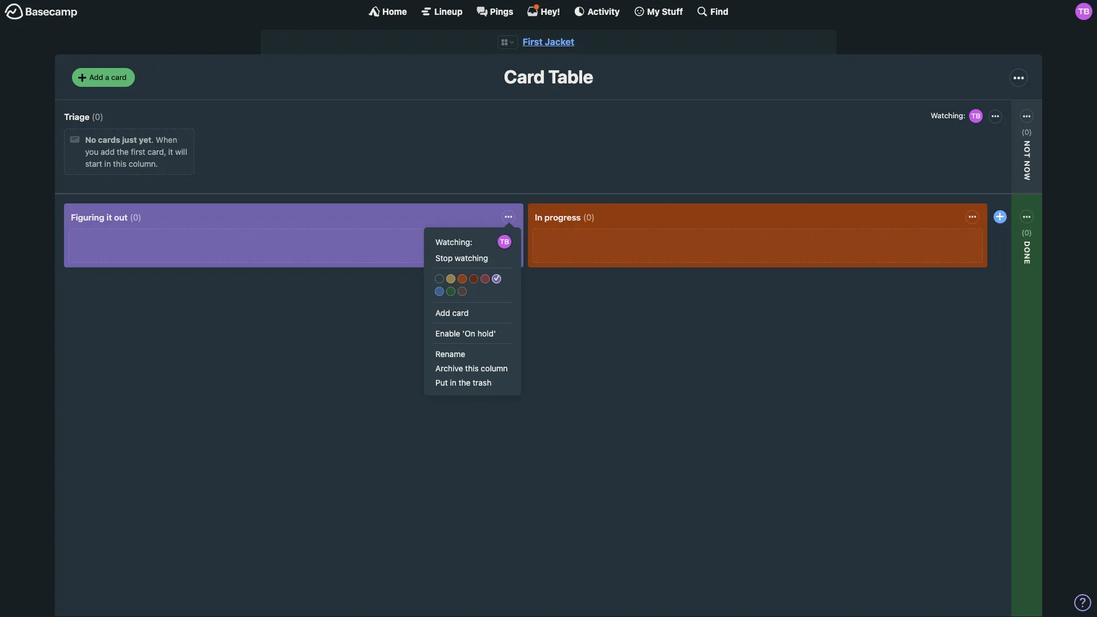 Task type: describe. For each thing, give the bounding box(es) containing it.
hey! button
[[527, 4, 561, 17]]

this
[[113, 159, 127, 169]]

color it orange image
[[458, 274, 467, 283]]

when
[[156, 135, 177, 145]]

start
[[85, 159, 102, 169]]

color it red image
[[469, 274, 479, 283]]

find
[[711, 6, 729, 16]]

t
[[1023, 153, 1033, 158]]

no cards just yet
[[85, 135, 151, 145]]

1 vertical spatial tyler black image
[[497, 234, 513, 250]]

(0) up 'n'
[[1022, 127, 1033, 137]]

my
[[648, 6, 660, 16]]

lineup
[[435, 6, 463, 16]]

card table
[[504, 66, 594, 88]]

color it white image
[[435, 274, 444, 283]]

color it blue image
[[435, 287, 444, 296]]

a
[[105, 73, 109, 82]]

n o t n o w
[[1023, 141, 1033, 181]]

n
[[1023, 141, 1033, 147]]

activity link
[[574, 6, 620, 17]]

add a card link
[[72, 68, 135, 87]]

rename
[[436, 349, 466, 359]]

pings
[[490, 6, 514, 16]]

figuring it out (0)
[[71, 212, 141, 222]]

you
[[85, 147, 99, 157]]

just
[[122, 135, 137, 145]]

it inside . when you add the first card, it will start in this column.
[[168, 147, 173, 157]]

out
[[114, 212, 128, 222]]

color it yellow image
[[447, 274, 456, 283]]

in progress link
[[535, 212, 581, 222]]

tyler black image inside main element
[[1076, 3, 1093, 20]]

table
[[549, 66, 594, 88]]

jacket
[[545, 37, 575, 47]]

my stuff
[[648, 6, 684, 16]]

card
[[504, 66, 545, 88]]

o for n o t n o w
[[1023, 147, 1033, 153]]

in
[[535, 212, 543, 222]]

in progress (0)
[[535, 212, 595, 222]]

triage
[[64, 111, 90, 122]]

first jacket link
[[523, 37, 575, 47]]

1 vertical spatial watching:
[[436, 237, 473, 247]]

color it brown image
[[458, 287, 467, 296]]

hey!
[[541, 6, 561, 16]]

1 n from the top
[[1023, 161, 1033, 167]]

add for add card
[[436, 308, 450, 318]]

stuff
[[662, 6, 684, 16]]

(0) right triage link
[[92, 111, 103, 122]]

home
[[383, 6, 407, 16]]

triage link
[[64, 111, 90, 122]]

the
[[117, 147, 129, 157]]

rename link
[[433, 347, 513, 361]]

lineup link
[[421, 6, 463, 17]]

.
[[151, 135, 154, 145]]



Task type: vqa. For each thing, say whether or not it's contained in the screenshot.
Stuff
yes



Task type: locate. For each thing, give the bounding box(es) containing it.
0 vertical spatial o
[[1023, 147, 1033, 153]]

o up e
[[1023, 247, 1033, 254]]

o for d o n e
[[1023, 247, 1033, 254]]

w
[[1023, 173, 1033, 181]]

add
[[101, 147, 115, 157]]

no
[[85, 135, 96, 145]]

yet
[[139, 135, 151, 145]]

o up w
[[1023, 147, 1033, 153]]

0 vertical spatial it
[[168, 147, 173, 157]]

1 vertical spatial card
[[453, 308, 469, 318]]

add for add a card
[[89, 73, 103, 82]]

pings button
[[477, 6, 514, 17]]

None submit
[[952, 164, 1032, 178], [433, 251, 513, 265], [952, 264, 1032, 279], [433, 326, 513, 341], [433, 361, 513, 375], [433, 375, 513, 390], [952, 164, 1032, 178], [433, 251, 513, 265], [952, 264, 1032, 279], [433, 326, 513, 341], [433, 361, 513, 375], [433, 375, 513, 390]]

card inside add a card link
[[111, 73, 127, 82]]

tyler black image
[[1076, 3, 1093, 20], [497, 234, 513, 250]]

3 o from the top
[[1023, 247, 1033, 254]]

add a card
[[89, 73, 127, 82]]

main element
[[0, 0, 1098, 22]]

watching: up color it yellow image
[[436, 237, 473, 247]]

0 horizontal spatial add
[[89, 73, 103, 82]]

1 vertical spatial it
[[107, 212, 112, 222]]

n down the d
[[1023, 254, 1033, 260]]

2 vertical spatial o
[[1023, 247, 1033, 254]]

figuring
[[71, 212, 104, 222]]

tyler black image
[[968, 108, 984, 124]]

0 vertical spatial card
[[111, 73, 127, 82]]

first
[[131, 147, 145, 157]]

card inside add card link
[[453, 308, 469, 318]]

n
[[1023, 161, 1033, 167], [1023, 254, 1033, 260]]

add card
[[436, 308, 469, 318]]

watching:
[[931, 111, 966, 120], [436, 237, 473, 247], [955, 251, 991, 260]]

0 vertical spatial watching:
[[931, 111, 966, 120]]

find button
[[697, 6, 729, 17]]

0 horizontal spatial it
[[107, 212, 112, 222]]

n down the t
[[1023, 161, 1033, 167]]

home link
[[369, 6, 407, 17]]

1 horizontal spatial card
[[453, 308, 469, 318]]

my stuff button
[[634, 6, 684, 17]]

card right a
[[111, 73, 127, 82]]

it
[[168, 147, 173, 157], [107, 212, 112, 222]]

add card link
[[433, 306, 513, 320]]

add left a
[[89, 73, 103, 82]]

d o n e
[[1023, 241, 1033, 265]]

(0)
[[92, 111, 103, 122], [1022, 127, 1033, 137], [130, 212, 141, 222], [584, 212, 595, 222], [1022, 228, 1033, 237]]

card down color it brown icon
[[453, 308, 469, 318]]

1 vertical spatial o
[[1023, 167, 1033, 173]]

card,
[[148, 147, 166, 157]]

add down color it blue icon
[[436, 308, 450, 318]]

triage (0)
[[64, 111, 103, 122]]

1 vertical spatial n
[[1023, 254, 1033, 260]]

cards
[[98, 135, 120, 145]]

1 o from the top
[[1023, 147, 1033, 153]]

e
[[1023, 260, 1033, 265]]

o
[[1023, 147, 1033, 153], [1023, 167, 1033, 173], [1023, 247, 1033, 254]]

card
[[111, 73, 127, 82], [453, 308, 469, 318]]

watching: left d o n e
[[955, 251, 991, 260]]

0 vertical spatial add
[[89, 73, 103, 82]]

(0) right out
[[130, 212, 141, 222]]

2 n from the top
[[1023, 254, 1033, 260]]

progress
[[545, 212, 581, 222]]

color it pink image
[[481, 274, 490, 283]]

will
[[175, 147, 187, 157]]

figuring it out link
[[71, 212, 128, 222]]

first
[[523, 37, 543, 47]]

2 vertical spatial watching:
[[955, 251, 991, 260]]

0 horizontal spatial tyler black image
[[497, 234, 513, 250]]

1 vertical spatial add
[[436, 308, 450, 318]]

0 horizontal spatial card
[[111, 73, 127, 82]]

0 vertical spatial tyler black image
[[1076, 3, 1093, 20]]

1 horizontal spatial tyler black image
[[1076, 3, 1093, 20]]

it left will
[[168, 147, 173, 157]]

o down the t
[[1023, 167, 1033, 173]]

switch accounts image
[[5, 3, 78, 21]]

(0) right "progress"
[[584, 212, 595, 222]]

add
[[89, 73, 103, 82], [436, 308, 450, 318]]

1 horizontal spatial it
[[168, 147, 173, 157]]

option group
[[433, 271, 513, 299]]

1 horizontal spatial add
[[436, 308, 450, 318]]

. when you add the first card, it will start in this column.
[[85, 135, 187, 169]]

it left out
[[107, 212, 112, 222]]

watching: left tyler black image
[[931, 111, 966, 120]]

column.
[[129, 159, 158, 169]]

color it purple image
[[492, 274, 501, 283]]

first jacket
[[523, 37, 575, 47]]

activity
[[588, 6, 620, 16]]

color it green image
[[447, 287, 456, 296]]

(0) up the d
[[1022, 228, 1033, 237]]

0 vertical spatial n
[[1023, 161, 1033, 167]]

d
[[1023, 241, 1033, 247]]

in
[[104, 159, 111, 169]]

2 o from the top
[[1023, 167, 1033, 173]]



